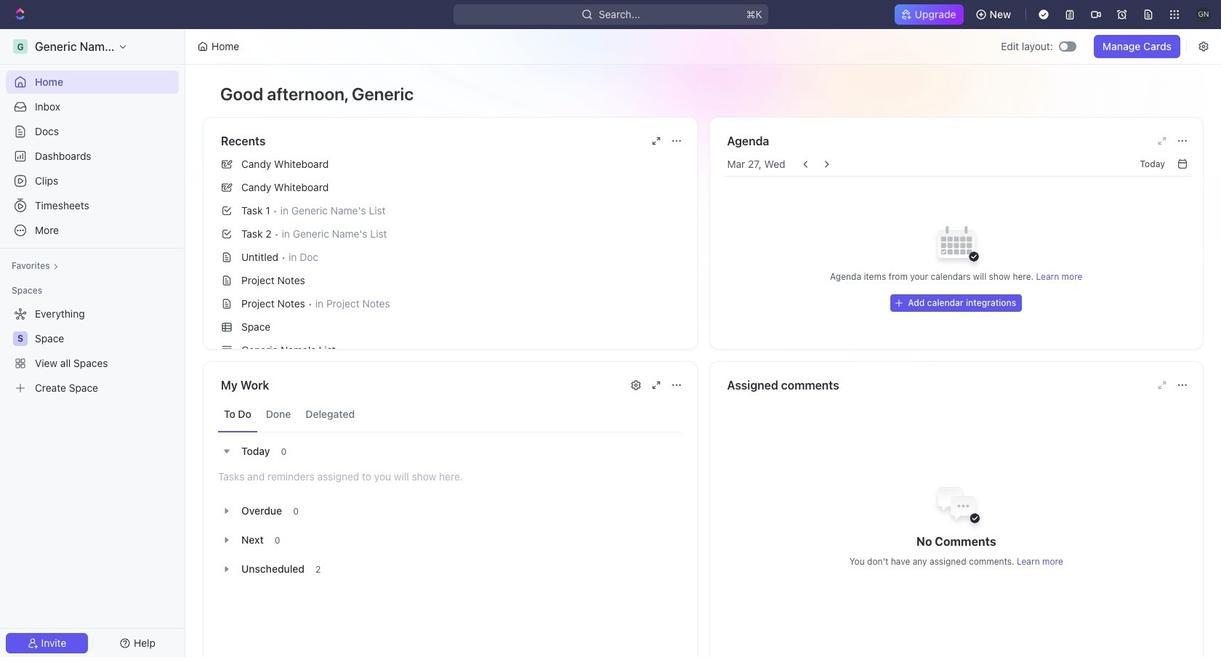 Task type: vqa. For each thing, say whether or not it's contained in the screenshot.
Dialog
no



Task type: locate. For each thing, give the bounding box(es) containing it.
sidebar navigation
[[0, 29, 188, 657]]

space, , element
[[13, 332, 28, 346]]

generic name's workspace, , element
[[13, 39, 28, 54]]

tree
[[6, 302, 179, 400]]

tab list
[[218, 397, 682, 433]]



Task type: describe. For each thing, give the bounding box(es) containing it.
tree inside sidebar navigation
[[6, 302, 179, 400]]



